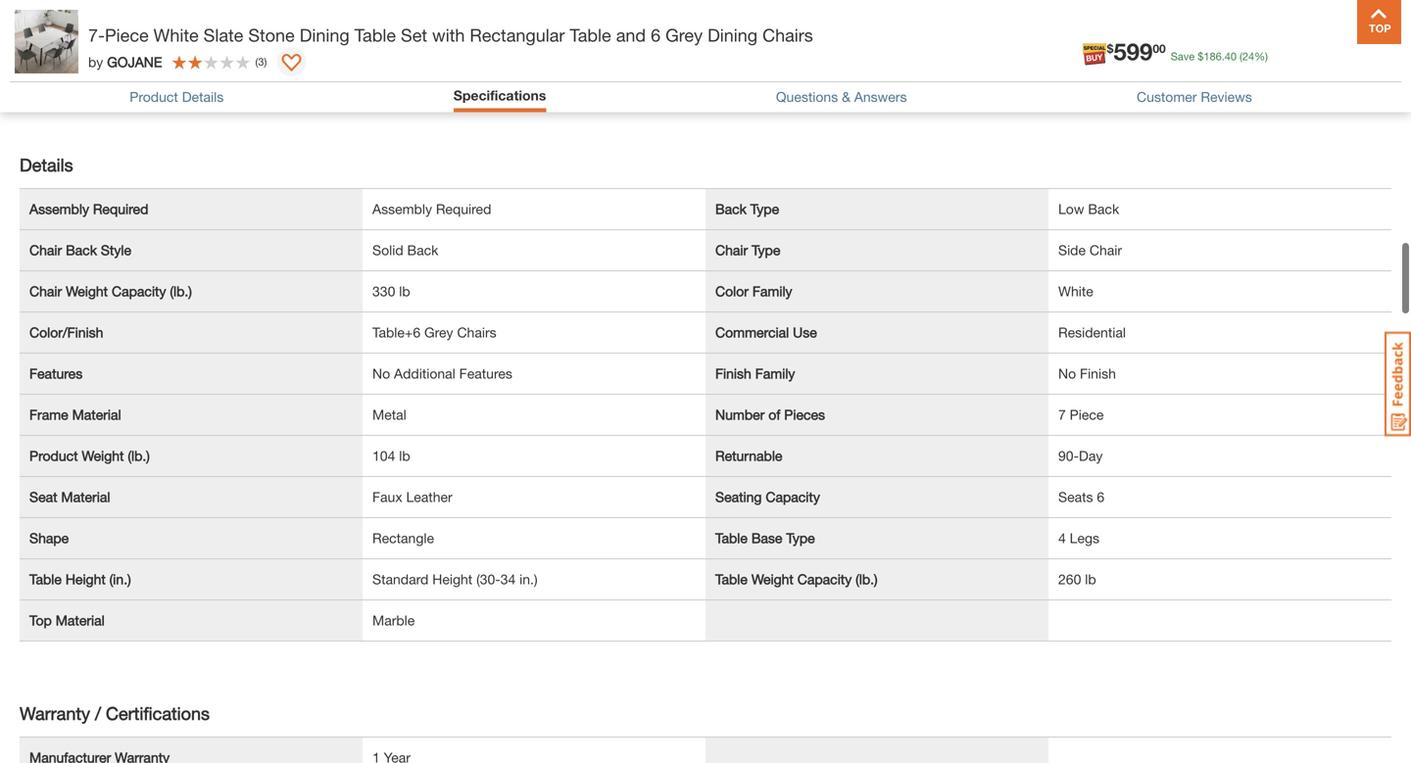 Task type: describe. For each thing, give the bounding box(es) containing it.
1 features from the left
[[29, 366, 83, 382]]

no for no finish
[[1059, 366, 1077, 382]]

(in.) for table height (in.)
[[109, 572, 131, 588]]

side
[[1059, 242, 1086, 258]]

What can we help you find today? search field
[[389, 26, 928, 68]]

1 vertical spatial 6
[[1098, 489, 1105, 505]]

chair weight capacity (lb.)
[[29, 283, 192, 300]]

huntington
[[126, 38, 203, 56]]

style
[[101, 242, 131, 258]]

display image
[[282, 54, 301, 74]]

type for chair type
[[752, 242, 781, 258]]

(lb.) for table weight capacity (lb.)
[[856, 572, 878, 588]]

4
[[1059, 530, 1067, 547]]

104 lb
[[373, 448, 410, 464]]

(30-
[[477, 572, 501, 588]]

table for table width (in.)
[[29, 64, 62, 80]]

( 3 )
[[255, 55, 267, 68]]

park
[[207, 38, 239, 56]]

seating capacity
[[716, 489, 820, 505]]

answers
[[855, 89, 907, 105]]

faux
[[373, 489, 403, 505]]

commercial use
[[716, 325, 817, 341]]

55.1 in
[[1059, 23, 1100, 39]]

%)
[[1255, 50, 1269, 63]]

width
[[66, 64, 101, 80]]

1 horizontal spatial (
[[1240, 50, 1243, 63]]

&
[[842, 89, 851, 105]]

questions
[[776, 89, 838, 105]]

metal
[[373, 407, 407, 423]]

pieces
[[785, 407, 826, 423]]

back up chair type
[[716, 201, 747, 217]]

type for back type
[[751, 201, 780, 217]]

product weight (lb.)
[[29, 448, 150, 464]]

number
[[716, 407, 765, 423]]

186
[[1204, 50, 1222, 63]]

chair type
[[716, 242, 781, 258]]

returnable
[[716, 448, 783, 464]]

color family
[[716, 283, 793, 300]]

table width (in.)
[[29, 64, 127, 80]]

product details
[[130, 89, 224, 105]]

no additional features
[[373, 366, 513, 382]]

260 lb
[[1059, 572, 1097, 588]]

rectangular
[[470, 25, 565, 46]]

customer
[[1137, 89, 1198, 105]]

material for top material
[[56, 613, 105, 629]]

seat material
[[29, 489, 110, 505]]

legs
[[1070, 530, 1100, 547]]

7-
[[88, 25, 105, 46]]

save
[[1171, 50, 1195, 63]]

standard
[[373, 572, 429, 588]]

2 dining from the left
[[708, 25, 758, 46]]

low
[[1059, 201, 1085, 217]]

services
[[1083, 51, 1143, 70]]

height for standard
[[433, 572, 473, 588]]

seating
[[716, 489, 762, 505]]

day
[[1080, 448, 1103, 464]]

4 legs
[[1059, 530, 1100, 547]]

chair for chair type
[[716, 242, 748, 258]]

15 in
[[373, 23, 402, 39]]

seats 6
[[1059, 489, 1105, 505]]

2 assembly required from the left
[[373, 201, 492, 217]]

family for color family
[[753, 283, 793, 300]]

stone
[[248, 25, 295, 46]]

1 assembly from the left
[[29, 201, 89, 217]]

table+6
[[373, 325, 421, 341]]

rectangle
[[373, 530, 434, 547]]

back for low back
[[1089, 201, 1120, 217]]

color/finish
[[29, 325, 103, 341]]

in for 15 in
[[392, 23, 402, 39]]

(in.) for table length (in.)
[[798, 23, 820, 39]]

15
[[373, 23, 388, 39]]

the home depot logo image
[[16, 16, 78, 78]]

1 horizontal spatial details
[[182, 89, 224, 105]]

reviews
[[1201, 89, 1253, 105]]

90-day
[[1059, 448, 1103, 464]]

0 horizontal spatial (
[[255, 55, 258, 68]]

90-
[[1059, 448, 1080, 464]]

standard height (30-34 in.)
[[373, 572, 538, 588]]

$ inside $ 599 00
[[1108, 42, 1114, 55]]

huntington park
[[126, 38, 239, 56]]

set
[[401, 25, 428, 46]]

1 vertical spatial chairs
[[457, 325, 497, 341]]

no for no additional features
[[373, 366, 390, 382]]

00
[[1153, 42, 1166, 55]]

slate
[[204, 25, 244, 46]]

330 lb
[[373, 283, 410, 300]]

no finish
[[1059, 366, 1117, 382]]

use
[[793, 325, 817, 341]]

seat for seat height (in.)
[[29, 23, 57, 39]]

material for seat material
[[61, 489, 110, 505]]

faux leather
[[373, 489, 453, 505]]

certifications
[[106, 703, 210, 725]]

seat height (in.)
[[29, 23, 127, 39]]

1 vertical spatial (lb.)
[[128, 448, 150, 464]]

color
[[716, 283, 749, 300]]

seat for seat material
[[29, 489, 57, 505]]

family for finish family
[[756, 366, 796, 382]]

90255 button
[[286, 37, 354, 57]]

.
[[1222, 50, 1225, 63]]

questions & answers
[[776, 89, 907, 105]]

1 horizontal spatial chairs
[[763, 25, 814, 46]]

piece for 7-
[[105, 25, 149, 46]]

back for solid back
[[407, 242, 439, 258]]

7
[[1059, 407, 1067, 423]]

low back
[[1059, 201, 1120, 217]]

90255
[[310, 38, 353, 56]]

table left the and
[[570, 25, 612, 46]]

by
[[88, 54, 103, 70]]

104
[[373, 448, 395, 464]]

height for table
[[66, 572, 106, 588]]

in.)
[[520, 572, 538, 588]]

seats
[[1059, 489, 1094, 505]]

diy button
[[1168, 24, 1230, 71]]



Task type: vqa. For each thing, say whether or not it's contained in the screenshot.
leftmost (
yes



Task type: locate. For each thing, give the bounding box(es) containing it.
2 vertical spatial type
[[787, 530, 815, 547]]

$ 599 00
[[1108, 37, 1166, 65]]

finish down residential
[[1081, 366, 1117, 382]]

of
[[769, 407, 781, 423]]

0 vertical spatial chairs
[[763, 25, 814, 46]]

1 assembly required from the left
[[29, 201, 148, 217]]

table
[[716, 23, 748, 39], [355, 25, 396, 46], [570, 25, 612, 46], [29, 64, 62, 80], [716, 530, 748, 547], [29, 572, 62, 588], [716, 572, 748, 588]]

1 horizontal spatial white
[[1059, 283, 1094, 300]]

type right base
[[787, 530, 815, 547]]

customer reviews button
[[1137, 89, 1253, 105], [1137, 89, 1253, 105]]

1 horizontal spatial (lb.)
[[170, 283, 192, 300]]

chair for chair back style
[[29, 242, 62, 258]]

feedback link image
[[1385, 331, 1412, 437]]

0 horizontal spatial grey
[[425, 325, 454, 341]]

assembly up solid back
[[373, 201, 432, 217]]

material right top
[[56, 613, 105, 629]]

features up 'frame'
[[29, 366, 83, 382]]

product image image
[[15, 10, 78, 74]]

weight
[[66, 283, 108, 300], [82, 448, 124, 464], [752, 572, 794, 588]]

2 assembly from the left
[[373, 201, 432, 217]]

1 horizontal spatial finish
[[1081, 366, 1117, 382]]

6 right the and
[[651, 25, 661, 46]]

lb right 330 at the top of the page
[[399, 283, 410, 300]]

table left length
[[716, 23, 748, 39]]

capacity for chair
[[112, 283, 166, 300]]

type up chair type
[[751, 201, 780, 217]]

white down side
[[1059, 283, 1094, 300]]

0 vertical spatial material
[[72, 407, 121, 423]]

7 piece
[[1059, 407, 1104, 423]]

chairs up questions
[[763, 25, 814, 46]]

seat up shape
[[29, 489, 57, 505]]

table left width on the top left
[[29, 64, 62, 80]]

grey up no additional features
[[425, 325, 454, 341]]

1 vertical spatial grey
[[425, 325, 454, 341]]

2 vertical spatial capacity
[[798, 572, 852, 588]]

features right additional
[[460, 366, 513, 382]]

weight down frame material
[[82, 448, 124, 464]]

1 horizontal spatial no
[[1059, 366, 1077, 382]]

top material
[[29, 613, 105, 629]]

3
[[258, 55, 264, 68]]

table for table height (in.)
[[29, 572, 62, 588]]

family right color
[[753, 283, 793, 300]]

1 vertical spatial type
[[752, 242, 781, 258]]

0 horizontal spatial in
[[392, 23, 402, 39]]

product down 'frame'
[[29, 448, 78, 464]]

back for chair back style
[[66, 242, 97, 258]]

55.1
[[1059, 23, 1086, 39]]

piece for 7
[[1070, 407, 1104, 423]]

1 horizontal spatial dining
[[708, 25, 758, 46]]

1 vertical spatial white
[[1059, 283, 1094, 300]]

grey right the and
[[666, 25, 703, 46]]

0 horizontal spatial white
[[154, 25, 199, 46]]

0 vertical spatial grey
[[666, 25, 703, 46]]

0 horizontal spatial product
[[29, 448, 78, 464]]

back left style
[[66, 242, 97, 258]]

chairs
[[763, 25, 814, 46], [457, 325, 497, 341]]

40
[[1225, 50, 1237, 63]]

weight for product
[[82, 448, 124, 464]]

2 features from the left
[[460, 366, 513, 382]]

1 finish from the left
[[716, 366, 752, 382]]

in right the 55.1
[[1089, 23, 1100, 39]]

(in.) right by
[[105, 64, 127, 80]]

table left set
[[355, 25, 396, 46]]

0 horizontal spatial assembly required
[[29, 201, 148, 217]]

lb for 260 lb
[[1086, 572, 1097, 588]]

(in.) right length
[[798, 23, 820, 39]]

(in.) down seat material at the bottom left of page
[[109, 572, 131, 588]]

assembly up "chair back style"
[[29, 201, 89, 217]]

details up "chair back style"
[[20, 154, 73, 175]]

0 horizontal spatial piece
[[105, 25, 149, 46]]

2 in from the left
[[1089, 23, 1100, 39]]

solid back
[[373, 242, 439, 258]]

capacity
[[112, 283, 166, 300], [766, 489, 820, 505], [798, 572, 852, 588]]

0 vertical spatial type
[[751, 201, 780, 217]]

product for product details
[[130, 89, 178, 105]]

1 horizontal spatial in
[[1089, 23, 1100, 39]]

capacity down table base type
[[798, 572, 852, 588]]

(lb.) for chair weight capacity (lb.)
[[170, 283, 192, 300]]

height up by
[[61, 23, 101, 39]]

product
[[130, 89, 178, 105], [29, 448, 78, 464]]

2 seat from the top
[[29, 489, 57, 505]]

with
[[432, 25, 465, 46]]

0 vertical spatial piece
[[105, 25, 149, 46]]

0 horizontal spatial dining
[[300, 25, 350, 46]]

table down shape
[[29, 572, 62, 588]]

no
[[373, 366, 390, 382], [1059, 366, 1077, 382]]

1 no from the left
[[373, 366, 390, 382]]

34
[[501, 572, 516, 588]]

1 vertical spatial details
[[20, 154, 73, 175]]

in for 55.1 in
[[1089, 23, 1100, 39]]

1 horizontal spatial piece
[[1070, 407, 1104, 423]]

0 horizontal spatial required
[[93, 201, 148, 217]]

product down "gojane"
[[130, 89, 178, 105]]

0 vertical spatial product
[[130, 89, 178, 105]]

in
[[392, 23, 402, 39], [1089, 23, 1100, 39]]

2 no from the left
[[1059, 366, 1077, 382]]

table base type
[[716, 530, 815, 547]]

table height (in.)
[[29, 572, 131, 588]]

chair up color/finish
[[29, 283, 62, 300]]

2 vertical spatial weight
[[752, 572, 794, 588]]

assembly required up "chair back style"
[[29, 201, 148, 217]]

lb right "104"
[[399, 448, 410, 464]]

1 vertical spatial capacity
[[766, 489, 820, 505]]

1 horizontal spatial features
[[460, 366, 513, 382]]

1 horizontal spatial required
[[436, 201, 492, 217]]

dining
[[300, 25, 350, 46], [708, 25, 758, 46]]

required up solid back
[[436, 201, 492, 217]]

table weight capacity (lb.)
[[716, 572, 878, 588]]

lb right 260 at the bottom
[[1086, 572, 1097, 588]]

material for frame material
[[72, 407, 121, 423]]

599
[[1114, 37, 1153, 65]]

table left base
[[716, 530, 748, 547]]

piece up the by gojane
[[105, 25, 149, 46]]

top
[[29, 613, 52, 629]]

24
[[1243, 50, 1255, 63]]

height left the (30-
[[433, 572, 473, 588]]

0 horizontal spatial no
[[373, 366, 390, 382]]

2 vertical spatial material
[[56, 613, 105, 629]]

table for table length (in.)
[[716, 23, 748, 39]]

weight down "chair back style"
[[66, 283, 108, 300]]

click to redirect to view my cart page image
[[1351, 24, 1375, 47]]

back
[[716, 201, 747, 217], [1089, 201, 1120, 217], [66, 242, 97, 258], [407, 242, 439, 258]]

top button
[[1358, 0, 1402, 44]]

services button
[[1081, 24, 1144, 71]]

material
[[72, 407, 121, 423], [61, 489, 110, 505], [56, 613, 105, 629]]

height for seat
[[61, 23, 101, 39]]

finish family
[[716, 366, 796, 382]]

back right low
[[1089, 201, 1120, 217]]

required
[[93, 201, 148, 217], [436, 201, 492, 217]]

height up top material
[[66, 572, 106, 588]]

1 vertical spatial piece
[[1070, 407, 1104, 423]]

lb
[[399, 283, 410, 300], [399, 448, 410, 464], [1086, 572, 1097, 588]]

( left ) on the left top of the page
[[255, 55, 258, 68]]

table length (in.)
[[716, 23, 820, 39]]

1 vertical spatial weight
[[82, 448, 124, 464]]

0 horizontal spatial 6
[[651, 25, 661, 46]]

2 required from the left
[[436, 201, 492, 217]]

in right '15'
[[392, 23, 402, 39]]

1 horizontal spatial $
[[1198, 50, 1204, 63]]

lb for 104 lb
[[399, 448, 410, 464]]

6 right seats
[[1098, 489, 1105, 505]]

0 horizontal spatial details
[[20, 154, 73, 175]]

assembly required up solid back
[[373, 201, 492, 217]]

1 horizontal spatial assembly required
[[373, 201, 492, 217]]

1 dining from the left
[[300, 25, 350, 46]]

0 vertical spatial seat
[[29, 23, 57, 39]]

chair for chair weight capacity (lb.)
[[29, 283, 62, 300]]

0 horizontal spatial assembly
[[29, 201, 89, 217]]

1 vertical spatial lb
[[399, 448, 410, 464]]

length
[[752, 23, 794, 39]]

2 finish from the left
[[1081, 366, 1117, 382]]

customer reviews
[[1137, 89, 1253, 105]]

family up the of at the bottom of the page
[[756, 366, 796, 382]]

0 horizontal spatial chairs
[[457, 325, 497, 341]]

chair up color
[[716, 242, 748, 258]]

1 horizontal spatial product
[[130, 89, 178, 105]]

specifications
[[454, 87, 546, 103]]

table for table base type
[[716, 530, 748, 547]]

)
[[264, 55, 267, 68]]

no up metal
[[373, 366, 390, 382]]

$
[[1108, 42, 1114, 55], [1198, 50, 1204, 63]]

questions & answers button
[[776, 89, 907, 105], [776, 89, 907, 105]]

capacity for table
[[798, 572, 852, 588]]

type up color family
[[752, 242, 781, 258]]

chair right side
[[1090, 242, 1123, 258]]

1 horizontal spatial grey
[[666, 25, 703, 46]]

1 vertical spatial product
[[29, 448, 78, 464]]

table down table base type
[[716, 572, 748, 588]]

1 horizontal spatial assembly
[[373, 201, 432, 217]]

details
[[182, 89, 224, 105], [20, 154, 73, 175]]

0 vertical spatial capacity
[[112, 283, 166, 300]]

1 vertical spatial material
[[61, 489, 110, 505]]

2 vertical spatial (lb.)
[[856, 572, 878, 588]]

capacity up base
[[766, 489, 820, 505]]

base
[[752, 530, 783, 547]]

weight for table
[[752, 572, 794, 588]]

(in.) right 7-
[[105, 23, 127, 39]]

type
[[751, 201, 780, 217], [752, 242, 781, 258], [787, 530, 815, 547]]

0 vertical spatial weight
[[66, 283, 108, 300]]

0 horizontal spatial finish
[[716, 366, 752, 382]]

0 vertical spatial lb
[[399, 283, 410, 300]]

1 in from the left
[[392, 23, 402, 39]]

2 horizontal spatial (lb.)
[[856, 572, 878, 588]]

leather
[[406, 489, 453, 505]]

material down product weight (lb.)
[[61, 489, 110, 505]]

product details button
[[130, 89, 224, 105], [130, 89, 224, 105]]

specifications button
[[454, 87, 546, 107], [454, 87, 546, 103]]

required up style
[[93, 201, 148, 217]]

additional
[[394, 366, 456, 382]]

weight down base
[[752, 572, 794, 588]]

table+6 grey chairs
[[373, 325, 497, 341]]

warranty
[[20, 703, 90, 725]]

number of pieces
[[716, 407, 826, 423]]

finish up number on the right bottom of page
[[716, 366, 752, 382]]

shape
[[29, 530, 69, 547]]

0 vertical spatial family
[[753, 283, 793, 300]]

0 vertical spatial 6
[[651, 25, 661, 46]]

0 vertical spatial (lb.)
[[170, 283, 192, 300]]

commercial
[[716, 325, 789, 341]]

no up 7
[[1059, 366, 1077, 382]]

solid
[[373, 242, 404, 258]]

side chair
[[1059, 242, 1123, 258]]

save $ 186 . 40 ( 24 %)
[[1171, 50, 1269, 63]]

back right solid on the top left of the page
[[407, 242, 439, 258]]

gojane
[[107, 54, 162, 70]]

(in.) for seat height (in.)
[[105, 23, 127, 39]]

10pm
[[221, 38, 263, 56]]

material up product weight (lb.)
[[72, 407, 121, 423]]

0 horizontal spatial features
[[29, 366, 83, 382]]

seat left 7-
[[29, 23, 57, 39]]

product for product weight (lb.)
[[29, 448, 78, 464]]

details down huntington park
[[182, 89, 224, 105]]

0 vertical spatial white
[[154, 25, 199, 46]]

0 horizontal spatial (lb.)
[[128, 448, 150, 464]]

piece right 7
[[1070, 407, 1104, 423]]

chair left style
[[29, 242, 62, 258]]

chair back style
[[29, 242, 131, 258]]

1 vertical spatial seat
[[29, 489, 57, 505]]

lb for 330 lb
[[399, 283, 410, 300]]

seat
[[29, 23, 57, 39], [29, 489, 57, 505]]

warranty / certifications
[[20, 703, 210, 725]]

1 vertical spatial family
[[756, 366, 796, 382]]

chairs up no additional features
[[457, 325, 497, 341]]

frame material
[[29, 407, 121, 423]]

(in.) for table width (in.)
[[105, 64, 127, 80]]

6
[[651, 25, 661, 46], [1098, 489, 1105, 505]]

grey
[[666, 25, 703, 46], [425, 325, 454, 341]]

white left slate on the left top of page
[[154, 25, 199, 46]]

assembly
[[29, 201, 89, 217], [373, 201, 432, 217]]

table for table weight capacity (lb.)
[[716, 572, 748, 588]]

back type
[[716, 201, 780, 217]]

1 horizontal spatial 6
[[1098, 489, 1105, 505]]

diy
[[1186, 51, 1212, 70]]

(in.)
[[105, 23, 127, 39], [798, 23, 820, 39], [105, 64, 127, 80], [109, 572, 131, 588]]

capacity down style
[[112, 283, 166, 300]]

0 vertical spatial details
[[182, 89, 224, 105]]

marble
[[373, 613, 415, 629]]

weight for chair
[[66, 283, 108, 300]]

1 required from the left
[[93, 201, 148, 217]]

2 vertical spatial lb
[[1086, 572, 1097, 588]]

( right the 40
[[1240, 50, 1243, 63]]

1 seat from the top
[[29, 23, 57, 39]]

0 horizontal spatial $
[[1108, 42, 1114, 55]]



